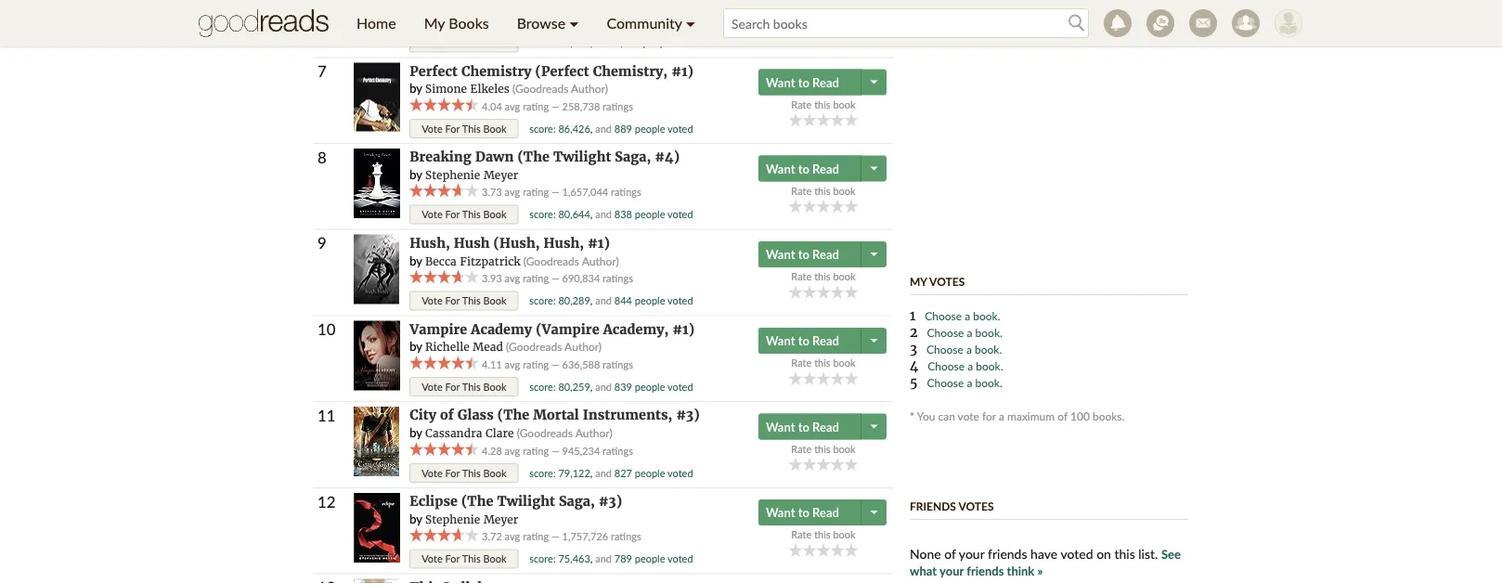 Task type: locate. For each thing, give the bounding box(es) containing it.
and for 9
[[596, 294, 612, 307]]

2 score: from the top
[[530, 122, 556, 135]]

my up 1
[[910, 275, 928, 288]]

by down vampire
[[410, 339, 423, 354]]

6 for from the top
[[445, 467, 460, 479]]

0 vertical spatial (the
[[518, 149, 550, 165]]

100
[[1071, 409, 1090, 423]]

score: for 11
[[530, 467, 556, 479]]

vote for this book
[[422, 36, 507, 49], [422, 122, 507, 135], [422, 208, 507, 221], [422, 294, 507, 307], [422, 380, 507, 393], [422, 467, 507, 479], [422, 553, 507, 565]]

avg right 3.93
[[505, 272, 520, 285]]

for up breaking on the top left
[[445, 122, 460, 135]]

browse ▾ button
[[503, 0, 593, 46]]

4 score: from the top
[[530, 294, 556, 307]]

city of glass (the mortal instruments, #3) heading
[[410, 407, 700, 424]]

0 vertical spatial stephenie
[[426, 168, 480, 182]]

book for 7
[[483, 122, 507, 135]]

friends for think
[[967, 564, 1004, 579]]

▾ for community ▾
[[686, 14, 696, 32]]

of up the cassandra
[[440, 407, 454, 424]]

people right 889
[[635, 122, 666, 135]]

see what your friends think » link
[[910, 547, 1181, 579]]

people for 9
[[635, 294, 666, 307]]

score: down 4.11 avg rating — 636,588 ratings in the left of the page
[[530, 380, 556, 393]]

2 vote for this book link from the top
[[410, 119, 519, 138]]

2 meyer from the top
[[484, 512, 519, 527]]

my left books
[[424, 14, 445, 32]]

rate this book for 7
[[792, 98, 856, 111]]

1 vote from the top
[[422, 36, 443, 49]]

ratings up '838'
[[611, 186, 642, 198]]

1 stephenie from the top
[[426, 168, 480, 182]]

avg right 4.04
[[505, 100, 520, 112]]

Search for books to add to your shelves search field
[[724, 8, 1090, 38]]

rating down vampire academy (vampire academy, #1) by richelle mead (goodreads author) on the left bottom of the page
[[523, 358, 549, 371]]

vote for this book link down books
[[410, 33, 519, 52]]

5 , from the top
[[591, 380, 593, 393]]

6 score: from the top
[[530, 467, 556, 479]]

for down eclipse
[[445, 553, 460, 565]]

#1)
[[672, 62, 694, 79], [588, 235, 610, 251], [673, 321, 695, 338]]

for up vampire
[[445, 294, 460, 307]]

3 by from the top
[[410, 253, 423, 268]]

of inside city of glass (the mortal instruments, #3) by cassandra clare (goodreads author)
[[440, 407, 454, 424]]

(goodreads inside vampire academy (vampire academy, #1) by richelle mead (goodreads author)
[[506, 340, 562, 354]]

vote for this book for 12
[[422, 553, 507, 565]]

people
[[643, 36, 674, 49], [635, 122, 666, 135], [635, 208, 666, 221], [635, 294, 666, 307], [635, 380, 666, 393], [635, 467, 666, 479], [635, 553, 666, 565]]

844
[[615, 294, 632, 307]]

1 score: from the top
[[530, 36, 556, 49]]

people for 11
[[635, 467, 666, 479]]

by inside vampire academy (vampire academy, #1) by richelle mead (goodreads author)
[[410, 339, 423, 354]]

choose right 3
[[927, 342, 964, 356]]

score: 80,289 , and 844 people voted
[[530, 294, 693, 307]]

3 and from the top
[[596, 208, 612, 221]]

1 vertical spatial votes
[[959, 499, 994, 513]]

945,234
[[562, 444, 600, 457]]

voted left on
[[1061, 546, 1094, 562]]

this for 11
[[815, 443, 831, 455]]

avg for 7
[[505, 100, 520, 112]]

vote for this book for 9
[[422, 294, 507, 307]]

0 horizontal spatial of
[[440, 407, 454, 424]]

and for 12
[[596, 553, 612, 565]]

and left 789
[[596, 553, 612, 565]]

6 rate this book from the top
[[792, 443, 856, 455]]

— for 10
[[552, 358, 560, 371]]

avg
[[505, 14, 520, 26], [505, 100, 520, 112], [505, 186, 520, 198], [505, 272, 520, 285], [505, 358, 520, 371], [505, 444, 520, 457], [505, 530, 520, 543]]

, down 945,234
[[591, 467, 593, 479]]

3 book from the top
[[483, 208, 507, 221]]

rating down city of glass (the mortal instruments, #3) by cassandra clare (goodreads author)
[[523, 444, 549, 457]]

2 by from the top
[[410, 167, 423, 182]]

meyer inside breaking dawn (the twilight saga, #4) by stephenie meyer
[[484, 168, 519, 182]]

what
[[910, 564, 937, 579]]

1,757,726
[[562, 530, 609, 543]]

5 vote from the top
[[422, 380, 443, 393]]

stephenie
[[426, 168, 480, 182], [426, 512, 480, 527]]

5 want from the top
[[766, 419, 796, 434]]

my group discussions image
[[1147, 9, 1175, 37]]

friends up think
[[988, 546, 1028, 562]]

author) for 7
[[571, 82, 608, 95]]

author) inside perfect chemistry (perfect chemistry, #1) by simone elkeles (goodreads author)
[[571, 82, 608, 95]]

2 want from the top
[[766, 161, 796, 176]]

75,463
[[559, 553, 591, 565]]

avg for 8
[[505, 186, 520, 198]]

of right none
[[945, 546, 956, 562]]

#3) inside city of glass (the mortal instruments, #3) by cassandra clare (goodreads author)
[[677, 407, 700, 424]]

5 to from the top
[[799, 419, 810, 434]]

5 avg from the top
[[505, 358, 520, 371]]

book down 4.32
[[483, 36, 507, 49]]

0 horizontal spatial ▾
[[570, 14, 579, 32]]

voted
[[676, 36, 702, 49], [668, 122, 693, 135], [668, 208, 693, 221], [668, 294, 693, 307], [668, 380, 693, 393], [668, 467, 693, 479], [1061, 546, 1094, 562], [668, 553, 693, 565]]

want to read for 9
[[766, 247, 840, 262]]

by inside hush, hush (hush, hush, #1) by becca fitzpatrick (goodreads author)
[[410, 253, 423, 268]]

— for 11
[[552, 444, 560, 457]]

3 vote for this book from the top
[[422, 208, 507, 221]]

4 by from the top
[[410, 339, 423, 354]]

4 this from the top
[[462, 294, 481, 307]]

author) inside vampire academy (vampire academy, #1) by richelle mead (goodreads author)
[[565, 340, 602, 354]]

1 vertical spatial (the
[[498, 407, 530, 424]]

rate this book for 11
[[792, 443, 856, 455]]

by inside "eclipse (the twilight saga, #3) by stephenie meyer"
[[410, 511, 423, 526]]

0 vertical spatial meyer
[[484, 168, 519, 182]]

chemistry,
[[593, 62, 668, 79]]

book down 4.04
[[483, 122, 507, 135]]

hush
[[454, 235, 490, 251]]

— up score: 98,315 link
[[552, 14, 560, 26]]

1,029 people voted link
[[615, 36, 702, 49]]

voted for 9
[[668, 294, 693, 307]]

author) up 258,738
[[571, 82, 608, 95]]

read for 10
[[813, 333, 840, 348]]

rating down breaking dawn (the twilight saga, #4) by stephenie meyer
[[523, 186, 549, 198]]

book for 9
[[834, 270, 856, 283]]

book for 7
[[834, 98, 856, 111]]

home link
[[343, 0, 410, 46]]

and left 839
[[596, 380, 612, 393]]

meyer up 3.72
[[484, 512, 519, 527]]

score: down "3.73 avg rating — 1,657,044 ratings"
[[530, 208, 556, 221]]

6 rating from the top
[[523, 444, 549, 457]]

2 and from the top
[[596, 122, 612, 135]]

1 horizontal spatial hush,
[[544, 235, 584, 251]]

by inside city of glass (the mortal instruments, #3) by cassandra clare (goodreads author)
[[410, 425, 423, 440]]

author) for 9
[[582, 254, 619, 267]]

none
[[910, 546, 941, 562]]

ratings up 789
[[611, 530, 642, 543]]

(goodreads down perfect chemistry (perfect chemistry, #1) heading
[[513, 82, 569, 95]]

, for 8
[[591, 208, 593, 221]]

author) up the 636,588
[[565, 340, 602, 354]]

11
[[318, 406, 336, 425]]

book for 10
[[483, 380, 507, 393]]

2 this from the top
[[462, 122, 481, 135]]

▾ up 1,029 people voted link
[[686, 14, 696, 32]]

4 avg from the top
[[505, 272, 520, 285]]

voted up #4)
[[668, 122, 693, 135]]

(goodreads
[[513, 82, 569, 95], [524, 254, 580, 267], [506, 340, 562, 354], [517, 426, 573, 440]]

vote for this book down 3.72
[[422, 553, 507, 565]]

6 want to read button from the top
[[759, 500, 864, 526]]

voted right 839
[[668, 380, 693, 393]]

7 vote for this book from the top
[[422, 553, 507, 565]]

#1) inside perfect chemistry (perfect chemistry, #1) by simone elkeles (goodreads author)
[[672, 62, 694, 79]]

— for 8
[[552, 186, 560, 198]]

want to read for 8
[[766, 161, 840, 176]]

browse
[[517, 14, 566, 32]]

2 to from the top
[[799, 161, 810, 176]]

1 vertical spatial stephenie
[[426, 512, 480, 527]]

4 book from the top
[[834, 270, 856, 283]]

5 this from the top
[[462, 380, 481, 393]]

, for 11
[[591, 467, 593, 479]]

by
[[410, 81, 423, 96], [410, 167, 423, 182], [410, 253, 423, 268], [410, 339, 423, 354], [410, 425, 423, 440], [410, 511, 423, 526]]

, for 9
[[591, 294, 593, 307]]

vote for this book link down 3.93
[[410, 291, 519, 311]]

0 vertical spatial #3)
[[677, 407, 700, 424]]

and left 889
[[596, 122, 612, 135]]

(goodreads down 'city of glass (the mortal instruments, #3)' heading
[[517, 426, 573, 440]]

80,259
[[559, 380, 591, 393]]

5 vote for this book link from the top
[[410, 377, 519, 397]]

twilight inside breaking dawn (the twilight saga, #4) by stephenie meyer
[[553, 149, 611, 165]]

1
[[910, 308, 916, 324]]

author) up 690,834 on the left of page
[[582, 254, 619, 267]]

3 for from the top
[[445, 208, 460, 221]]

5 for from the top
[[445, 380, 460, 393]]

0 vertical spatial votes
[[930, 275, 965, 288]]

0 vertical spatial twilight
[[553, 149, 611, 165]]

my
[[424, 14, 445, 32], [910, 275, 928, 288]]

(goodreads inside perfect chemistry (perfect chemistry, #1) by simone elkeles (goodreads author)
[[513, 82, 569, 95]]

1 vertical spatial your
[[940, 564, 964, 579]]

want to read button for 10
[[759, 328, 864, 354]]

perfect chemistry (perfect chemistry, #1) heading
[[410, 62, 694, 79]]

1 read from the top
[[813, 75, 840, 90]]

5 read from the top
[[813, 419, 840, 434]]

0 horizontal spatial saga,
[[559, 493, 595, 510]]

rating for 11
[[523, 444, 549, 457]]

this down "eclipse (the twilight saga, #3) by stephenie meyer"
[[462, 553, 481, 565]]

rate
[[792, 12, 812, 25], [792, 98, 812, 111], [792, 184, 812, 197], [792, 270, 812, 283], [792, 356, 812, 369], [792, 443, 812, 455], [792, 529, 812, 541]]

score: down 3.93 avg rating — 690,834 ratings
[[530, 294, 556, 307]]

book for 8
[[834, 184, 856, 197]]

eclipse (the twilight saga, #3) heading
[[410, 493, 622, 510]]

0 vertical spatial my
[[424, 14, 445, 32]]

book for 10
[[834, 356, 856, 369]]

0 horizontal spatial #3)
[[599, 493, 622, 510]]

choose a book. link for 4
[[928, 359, 1004, 373]]

your right none
[[959, 546, 985, 562]]

city of glass (the mortal i... image
[[354, 407, 400, 477]]

avg right 4.28
[[505, 444, 520, 457]]

vote for this book down 4.04
[[422, 122, 507, 135]]

7 rate this book from the top
[[792, 529, 856, 541]]

avg right the 4.11
[[505, 358, 520, 371]]

2 for from the top
[[445, 122, 460, 135]]

(the inside breaking dawn (the twilight saga, #4) by stephenie meyer
[[518, 149, 550, 165]]

2 book from the top
[[834, 98, 856, 111]]

stephenie inside "eclipse (the twilight saga, #3) by stephenie meyer"
[[426, 512, 480, 527]]

0 vertical spatial #1)
[[672, 62, 694, 79]]

6 avg from the top
[[505, 444, 520, 457]]

6 , from the top
[[591, 467, 593, 479]]

98,315
[[559, 36, 591, 49]]

rate this book for 9
[[792, 270, 856, 283]]

book down 3.93
[[483, 294, 507, 307]]

this
[[815, 12, 831, 25], [815, 98, 831, 111], [815, 184, 831, 197], [815, 270, 831, 283], [815, 356, 831, 369], [815, 443, 831, 455], [815, 529, 831, 541], [1115, 546, 1136, 562]]

meyer down dawn
[[484, 168, 519, 182]]

ratings up 889
[[603, 100, 633, 112]]

6 to from the top
[[799, 505, 810, 520]]

— up score: 80,289 link
[[552, 272, 560, 285]]

want to read for 12
[[766, 505, 840, 520]]

rate for 7
[[792, 98, 812, 111]]

people right 789
[[635, 553, 666, 565]]

2 want to read button from the top
[[759, 155, 864, 181]]

choose a book. link for 5
[[927, 376, 1003, 389]]

your inside see what your friends think »
[[940, 564, 964, 579]]

vote for this book link down 4.04
[[410, 119, 519, 138]]

saga, inside breaking dawn (the twilight saga, #4) by stephenie meyer
[[615, 149, 651, 165]]

5 score: from the top
[[530, 380, 556, 393]]

3 book from the top
[[834, 184, 856, 197]]

2 stephenie from the top
[[426, 512, 480, 527]]

7 , from the top
[[591, 553, 593, 565]]

vote for this book link up glass
[[410, 377, 519, 397]]

people right 844
[[635, 294, 666, 307]]

1 vertical spatial stephenie meyer link
[[426, 512, 519, 527]]

vote up breaking on the top left
[[422, 122, 443, 135]]

6 and from the top
[[596, 467, 612, 479]]

— for 9
[[552, 272, 560, 285]]

instruments,
[[583, 407, 673, 424]]

perfect chemistry (perfect chemistry, #1) by simone elkeles (goodreads author)
[[410, 62, 694, 96]]

cassandra
[[426, 426, 482, 441]]

2 rate from the top
[[792, 98, 812, 111]]

#3) inside "eclipse (the twilight saga, #3) by stephenie meyer"
[[599, 493, 622, 510]]

3 rating from the top
[[523, 186, 549, 198]]

on
[[1097, 546, 1112, 562]]

vampire academy (vampire academy, #1) by richelle mead (goodreads author)
[[410, 321, 695, 354]]

want to read for 7
[[766, 75, 840, 90]]

(goodreads inside city of glass (the mortal instruments, #3) by cassandra clare (goodreads author)
[[517, 426, 573, 440]]

5 rating from the top
[[523, 358, 549, 371]]

2 book from the top
[[483, 122, 507, 135]]

by inside perfect chemistry (perfect chemistry, #1) by simone elkeles (goodreads author)
[[410, 81, 423, 96]]

votes right friends
[[959, 499, 994, 513]]

2 stephenie meyer link from the top
[[426, 512, 519, 527]]

stephenie meyer link up 3.72
[[426, 512, 519, 527]]

vote for this book link for 11
[[410, 463, 519, 483]]

voted for 11
[[668, 467, 693, 479]]

4 — from the top
[[552, 272, 560, 285]]

6 vote from the top
[[422, 467, 443, 479]]

6 book from the top
[[834, 443, 856, 455]]

hush, hush (hush, hush, #1) heading
[[410, 235, 610, 251]]

vote down eclipse
[[422, 553, 443, 565]]

— up score: 86,426 link
[[552, 100, 560, 112]]

see
[[1162, 547, 1181, 562]]

friends inside see what your friends think »
[[967, 564, 1004, 579]]

vote for 10
[[422, 380, 443, 393]]

and left 1,029
[[596, 36, 612, 49]]

dawn
[[475, 149, 514, 165]]

and for 7
[[596, 122, 612, 135]]

, down the 636,588
[[591, 380, 593, 393]]

—
[[552, 14, 560, 26], [552, 100, 560, 112], [552, 186, 560, 198], [552, 272, 560, 285], [552, 358, 560, 371], [552, 444, 560, 457], [552, 530, 560, 543]]

5 by from the top
[[410, 425, 423, 440]]

6 this from the top
[[462, 467, 481, 479]]

voted right '838'
[[668, 208, 693, 221]]

this for 8
[[815, 184, 831, 197]]

2 want to read from the top
[[766, 161, 840, 176]]

eclipse (the twilight saga,... image
[[354, 493, 401, 563]]

rating up score: 98,315 link
[[523, 14, 549, 26]]

6 — from the top
[[552, 444, 560, 457]]

#1) inside hush, hush (hush, hush, #1) by becca fitzpatrick (goodreads author)
[[588, 235, 610, 251]]

1,657,044
[[562, 186, 609, 198]]

5 rate from the top
[[792, 356, 812, 369]]

1 this from the top
[[462, 36, 481, 49]]

this down cassandra clare link
[[462, 467, 481, 479]]

4 book from the top
[[483, 294, 507, 307]]

voted right 789
[[668, 553, 693, 565]]

saga, inside "eclipse (the twilight saga, #3) by stephenie meyer"
[[559, 493, 595, 510]]

richelle mead link
[[426, 340, 503, 354]]

author) inside hush, hush (hush, hush, #1) by becca fitzpatrick (goodreads author)
[[582, 254, 619, 267]]

read
[[813, 75, 840, 90], [813, 161, 840, 176], [813, 247, 840, 262], [813, 333, 840, 348], [813, 419, 840, 434], [813, 505, 840, 520]]

0 vertical spatial saga,
[[615, 149, 651, 165]]

1 stephenie meyer link from the top
[[426, 168, 519, 182]]

score: 75,463 link
[[530, 553, 591, 565]]

friends
[[988, 546, 1028, 562], [967, 564, 1004, 579]]

rate for 11
[[792, 443, 812, 455]]

becca
[[426, 254, 457, 268]]

2 vertical spatial #1)
[[673, 321, 695, 338]]

2
[[910, 324, 918, 341]]

score: for 8
[[530, 208, 556, 221]]

ratings up 844
[[603, 272, 633, 285]]

#1) down 1,029 people voted link
[[672, 62, 694, 79]]

choose right 1
[[925, 309, 962, 322]]

5 vote for this book from the top
[[422, 380, 507, 393]]

vote for this book up hush on the left
[[422, 208, 507, 221]]

vote for this book for 7
[[422, 122, 507, 135]]

heading
[[410, 579, 494, 583]]

vote up "perfect"
[[422, 36, 443, 49]]

score: down 4.28 avg rating — 945,234 ratings
[[530, 467, 556, 479]]

by for 7
[[410, 81, 423, 96]]

1 meyer from the top
[[484, 168, 519, 182]]

1 vertical spatial my
[[910, 275, 928, 288]]

menu
[[343, 0, 710, 46]]

score: 75,463 , and 789 people voted
[[530, 553, 693, 565]]

(goodreads inside hush, hush (hush, hush, #1) by becca fitzpatrick (goodreads author)
[[524, 254, 580, 267]]

3 to from the top
[[799, 247, 810, 262]]

— up score: 75,463 'link'
[[552, 530, 560, 543]]

0 horizontal spatial hush,
[[410, 235, 450, 251]]

my inside my books link
[[424, 14, 445, 32]]

, down "3,397,725"
[[591, 36, 593, 49]]

this for 7
[[815, 98, 831, 111]]

2 , from the top
[[591, 122, 593, 135]]

votes for my votes
[[930, 275, 965, 288]]

3 vote for this book link from the top
[[410, 205, 519, 224]]

1 rating from the top
[[523, 14, 549, 26]]

people down the community ▾
[[643, 36, 674, 49]]

1 vertical spatial #1)
[[588, 235, 610, 251]]

827 people voted link
[[615, 467, 693, 479]]

saga, down 889
[[615, 149, 651, 165]]

0 vertical spatial friends
[[988, 546, 1028, 562]]

4 to from the top
[[799, 333, 810, 348]]

1 horizontal spatial of
[[945, 546, 956, 562]]

258,738
[[562, 100, 600, 112]]

3 — from the top
[[552, 186, 560, 198]]

academy,
[[603, 321, 669, 338]]

vote for this book link
[[410, 33, 519, 52], [410, 119, 519, 138], [410, 205, 519, 224], [410, 291, 519, 311], [410, 377, 519, 397], [410, 463, 519, 483], [410, 549, 519, 569]]

▾ inside popup button
[[686, 14, 696, 32]]

for down my books
[[445, 36, 460, 49]]

meyer inside "eclipse (the twilight saga, #3) by stephenie meyer"
[[484, 512, 519, 527]]

rating up score: 80,289 link
[[523, 272, 549, 285]]

this for 7
[[462, 122, 481, 135]]

2 — from the top
[[552, 100, 560, 112]]

book for 11
[[834, 443, 856, 455]]

, for 7
[[591, 122, 593, 135]]

score: for 7
[[530, 122, 556, 135]]

1 horizontal spatial ▾
[[686, 14, 696, 32]]

1 vertical spatial friends
[[967, 564, 1004, 579]]

1 vertical spatial twilight
[[497, 493, 555, 510]]

people right 827
[[635, 467, 666, 479]]

7 vote for this book link from the top
[[410, 549, 519, 569]]

want for 9
[[766, 247, 796, 262]]

#1) down score: 80,644 , and 838 people voted
[[588, 235, 610, 251]]

twilight inside "eclipse (the twilight saga, #3) by stephenie meyer"
[[497, 493, 555, 510]]

6 want from the top
[[766, 505, 796, 520]]

789
[[615, 553, 632, 565]]

voted up academy,
[[668, 294, 693, 307]]

want to read
[[766, 75, 840, 90], [766, 161, 840, 176], [766, 247, 840, 262], [766, 333, 840, 348], [766, 419, 840, 434], [766, 505, 840, 520]]

vote for this book link up hush on the left
[[410, 205, 519, 224]]

1 horizontal spatial my
[[910, 275, 928, 288]]

827
[[615, 467, 632, 479]]

1 horizontal spatial saga,
[[615, 149, 651, 165]]

6 rate from the top
[[792, 443, 812, 455]]

eclipse (the twilight saga, #3) link
[[410, 493, 622, 510]]

1,029
[[615, 36, 641, 49]]

your for what
[[940, 564, 964, 579]]

book down 3.73
[[483, 208, 507, 221]]

your for of
[[959, 546, 985, 562]]

1 horizontal spatial #3)
[[677, 407, 700, 424]]

4 rate from the top
[[792, 270, 812, 283]]

perfect chemistry (perfect ... image
[[354, 62, 401, 131]]

2 vertical spatial (the
[[462, 493, 494, 510]]

want
[[766, 75, 796, 90], [766, 161, 796, 176], [766, 247, 796, 262], [766, 333, 796, 348], [766, 419, 796, 434], [766, 505, 796, 520]]

score: 98,315 link
[[530, 36, 591, 49]]

5 book from the top
[[834, 356, 856, 369]]

vote for this book link down 3.72
[[410, 549, 519, 569]]

score: 98,315 , and 1,029 people voted
[[530, 36, 702, 49]]

vampire academy (vampire ac... image
[[354, 321, 401, 390]]

— up score: 80,644 link
[[552, 186, 560, 198]]

2 avg from the top
[[505, 100, 520, 112]]

— up score: 79,122 link
[[552, 444, 560, 457]]

by for 12
[[410, 511, 423, 526]]

— up score: 80,259 link
[[552, 358, 560, 371]]

3 want to read from the top
[[766, 247, 840, 262]]

read for 9
[[813, 247, 840, 262]]

0 vertical spatial your
[[959, 546, 985, 562]]

6 book from the top
[[483, 467, 507, 479]]

0 vertical spatial stephenie meyer link
[[426, 168, 519, 182]]

by down breaking on the top left
[[410, 167, 423, 182]]

1 vertical spatial meyer
[[484, 512, 519, 527]]

want for 7
[[766, 75, 796, 90]]

7 rate from the top
[[792, 529, 812, 541]]

3 want from the top
[[766, 247, 796, 262]]

* you can vote for a maximum of 100 books.
[[910, 409, 1125, 423]]

author) up 945,234
[[576, 426, 613, 440]]

3 this from the top
[[462, 208, 481, 221]]

stephenie down eclipse
[[426, 512, 480, 527]]

7 — from the top
[[552, 530, 560, 543]]

score: for 9
[[530, 294, 556, 307]]

this for 9
[[462, 294, 481, 307]]

1 want to read button from the top
[[759, 69, 864, 95]]

by down eclipse
[[410, 511, 423, 526]]

for
[[445, 36, 460, 49], [445, 122, 460, 135], [445, 208, 460, 221], [445, 294, 460, 307], [445, 380, 460, 393], [445, 467, 460, 479], [445, 553, 460, 565]]

hush, up becca
[[410, 235, 450, 251]]

#1) inside vampire academy (vampire academy, #1) by richelle mead (goodreads author)
[[673, 321, 695, 338]]

3 avg from the top
[[505, 186, 520, 198]]

votes up the 1 choose a book. 2 choose a book. 3 choose a book. 4 choose a book. 5 choose a book.
[[930, 275, 965, 288]]

friends votes
[[910, 499, 994, 513]]

7 and from the top
[[596, 553, 612, 565]]

3 rate this book from the top
[[792, 184, 856, 197]]

— for 7
[[552, 100, 560, 112]]

book for 11
[[483, 467, 507, 479]]

voted for 10
[[668, 380, 693, 393]]

7 score: from the top
[[530, 553, 556, 565]]

want to read button
[[759, 69, 864, 95], [759, 155, 864, 181], [759, 242, 864, 268], [759, 328, 864, 354], [759, 414, 864, 440], [759, 500, 864, 526]]

0 horizontal spatial my
[[424, 14, 445, 32]]

#3) down score: 79,122 , and 827 people voted
[[599, 493, 622, 510]]

1 vertical spatial #3)
[[599, 493, 622, 510]]

this down becca fitzpatrick 'link' at the left of page
[[462, 294, 481, 307]]

avg right 4.32
[[505, 14, 520, 26]]

889 people voted link
[[615, 122, 693, 135]]

of left 100 at right bottom
[[1058, 409, 1068, 423]]

this down books
[[462, 36, 481, 49]]

becca fitzpatrick link
[[426, 254, 521, 268]]

voted for 8
[[668, 208, 693, 221]]

3 want to read button from the top
[[759, 242, 864, 268]]

can
[[939, 409, 956, 423]]

(the inside city of glass (the mortal instruments, #3) by cassandra clare (goodreads author)
[[498, 407, 530, 424]]

▾ inside popup button
[[570, 14, 579, 32]]

2 vote for this book from the top
[[422, 122, 507, 135]]

#1) down 844 people voted link
[[673, 321, 695, 338]]

vote
[[422, 36, 443, 49], [422, 122, 443, 135], [422, 208, 443, 221], [422, 294, 443, 307], [422, 380, 443, 393], [422, 467, 443, 479], [422, 553, 443, 565]]

ratings up 839
[[603, 358, 633, 371]]

1 vertical spatial saga,
[[559, 493, 595, 510]]

breaking dawn (the twilight... image
[[354, 149, 401, 218]]

and for 10
[[596, 380, 612, 393]]

3 rate from the top
[[792, 184, 812, 197]]

clare
[[486, 426, 514, 441]]

(vampire
[[536, 321, 600, 338]]

perfect
[[410, 62, 458, 79]]

1 want from the top
[[766, 75, 796, 90]]

stephenie meyer link
[[426, 168, 519, 182], [426, 512, 519, 527]]

by down the city
[[410, 425, 423, 440]]

rating for 8
[[523, 186, 549, 198]]

3.73
[[482, 186, 502, 198]]

to for 7
[[799, 75, 810, 90]]



Task type: describe. For each thing, give the bounding box(es) containing it.
browse ▾
[[517, 14, 579, 32]]

want for 11
[[766, 419, 796, 434]]

▾ for browse ▾
[[570, 14, 579, 32]]

avg for 11
[[505, 444, 520, 457]]

to for 9
[[799, 247, 810, 262]]

for for 10
[[445, 380, 460, 393]]

book for 12
[[834, 529, 856, 541]]

— for 12
[[552, 530, 560, 543]]

ratings up 1,029
[[611, 14, 642, 26]]

rate for 8
[[792, 184, 812, 197]]

vote for this book link for 12
[[410, 549, 519, 569]]

4.11
[[482, 358, 502, 371]]

ratings for 10
[[603, 358, 633, 371]]

choose right the 5
[[927, 376, 964, 389]]

#1) for 7
[[672, 62, 694, 79]]

ratings for 12
[[611, 530, 642, 543]]

my for my votes
[[910, 275, 928, 288]]

mortal
[[533, 407, 579, 424]]

stephenie meyer link for 12
[[426, 512, 519, 527]]

people for 8
[[635, 208, 666, 221]]

1 book from the top
[[483, 36, 507, 49]]

my votes
[[910, 275, 965, 288]]

want for 10
[[766, 333, 796, 348]]

city
[[410, 407, 437, 424]]

choose right 2
[[928, 326, 965, 339]]

3,397,725
[[562, 14, 609, 26]]

(perfect
[[536, 62, 589, 79]]

score: for 12
[[530, 553, 556, 565]]

choose a book. link for 3
[[927, 342, 1002, 356]]

1 hush, from the left
[[410, 235, 450, 251]]

1 vote for this book from the top
[[422, 36, 507, 49]]

by inside breaking dawn (the twilight saga, #4) by stephenie meyer
[[410, 167, 423, 182]]

score: 80,644 , and 838 people voted
[[530, 208, 693, 221]]

rate this book for 10
[[792, 356, 856, 369]]

1 book from the top
[[834, 12, 856, 25]]

4.04 avg rating — 258,738 ratings
[[479, 100, 633, 112]]

, for 10
[[591, 380, 593, 393]]

cassandra clare link
[[426, 426, 514, 441]]

, for 12
[[591, 553, 593, 565]]

3.73 avg rating — 1,657,044 ratings
[[479, 186, 642, 198]]

by for 9
[[410, 253, 423, 268]]

simone
[[426, 82, 467, 96]]

vote for this book link for 7
[[410, 119, 519, 138]]

mead
[[473, 340, 503, 354]]

3.93
[[482, 272, 502, 285]]

for
[[983, 409, 997, 423]]

1 choose a book. 2 choose a book. 3 choose a book. 4 choose a book. 5 choose a book.
[[910, 308, 1004, 391]]

menu containing home
[[343, 0, 710, 46]]

4.28
[[482, 444, 502, 457]]

Search books text field
[[724, 8, 1090, 38]]

4.32 avg rating — 3,397,725 ratings
[[479, 14, 642, 26]]

1 rate from the top
[[792, 12, 812, 25]]

by for 10
[[410, 339, 423, 354]]

(the inside "eclipse (the twilight saga, #3) by stephenie meyer"
[[462, 493, 494, 510]]

you
[[917, 409, 936, 423]]

score: 80,259 link
[[530, 380, 591, 393]]

838 people voted link
[[615, 208, 693, 221]]

hush, hush (hush, hush, #1) link
[[410, 235, 610, 251]]

789 people voted link
[[615, 553, 693, 565]]

list.
[[1139, 546, 1159, 562]]

read for 7
[[813, 75, 840, 90]]

1 — from the top
[[552, 14, 560, 26]]

#1) for 9
[[588, 235, 610, 251]]

844 people voted link
[[615, 294, 693, 307]]

friend requests image
[[1233, 9, 1260, 37]]

80,644
[[559, 208, 591, 221]]

3.93 avg rating — 690,834 ratings
[[479, 272, 633, 285]]

city of glass (the mortal instruments, #3) by cassandra clare (goodreads author)
[[410, 407, 700, 441]]

vote
[[958, 409, 980, 423]]

choose right 4 at the bottom
[[928, 359, 965, 373]]

79,122
[[559, 467, 591, 479]]

of for friends
[[945, 546, 956, 562]]

eclipse
[[410, 493, 458, 510]]

4.28 avg rating — 945,234 ratings
[[479, 444, 633, 457]]

score: 86,426 link
[[530, 122, 591, 135]]

5
[[910, 375, 918, 391]]

none of your friends have voted on this list.
[[910, 546, 1162, 562]]

2 horizontal spatial of
[[1058, 409, 1068, 423]]

voted down the community ▾
[[676, 36, 702, 49]]

»
[[1038, 564, 1043, 579]]

3.72 avg rating — 1,757,726 ratings
[[479, 530, 642, 543]]

community ▾
[[607, 14, 696, 32]]

vampire academy (vampire academy, #1) link
[[410, 321, 695, 338]]

avg for 10
[[505, 358, 520, 371]]

score: 80,289 link
[[530, 294, 591, 307]]

hush, hush (hush, hush, #1) by becca fitzpatrick (goodreads author)
[[410, 235, 619, 268]]

rate for 10
[[792, 356, 812, 369]]

advertisement region
[[910, 22, 1189, 254]]

bob builder image
[[1275, 9, 1303, 37]]

maximum
[[1008, 409, 1055, 423]]

stephenie inside breaking dawn (the twilight saga, #4) by stephenie meyer
[[426, 168, 480, 182]]

to for 11
[[799, 419, 810, 434]]

want to read button for 8
[[759, 155, 864, 181]]

my for my books
[[424, 14, 445, 32]]

to for 10
[[799, 333, 810, 348]]

8
[[318, 148, 327, 166]]

elkeles
[[471, 82, 510, 96]]

rate this book for 12
[[792, 529, 856, 541]]

voted for 7
[[668, 122, 693, 135]]

this for 12
[[462, 553, 481, 565]]

simone elkeles link
[[426, 82, 510, 96]]

1 avg from the top
[[505, 14, 520, 26]]

vote for 8
[[422, 208, 443, 221]]

score: 79,122 , and 827 people voted
[[530, 467, 693, 479]]

stephenie meyer link for 8
[[426, 168, 519, 182]]

4.32
[[482, 14, 502, 26]]

want to read button for 7
[[759, 69, 864, 95]]

80,289
[[559, 294, 591, 307]]

4
[[910, 358, 919, 375]]

book for 8
[[483, 208, 507, 221]]

friends votes link
[[910, 499, 994, 513]]

see what your friends think »
[[910, 547, 1181, 579]]

rate for 9
[[792, 270, 812, 283]]

community ▾ button
[[593, 0, 710, 46]]

catching fire (the hunger g... image
[[354, 0, 401, 46]]

book for 9
[[483, 294, 507, 307]]

vote for this book for 10
[[422, 380, 507, 393]]

rate this book for 8
[[792, 184, 856, 197]]

score: 79,122 link
[[530, 467, 591, 479]]

home
[[357, 14, 396, 32]]

inbox image
[[1190, 9, 1218, 37]]

notifications image
[[1104, 9, 1132, 37]]

1 rate this book from the top
[[792, 12, 856, 25]]

want to read button for 12
[[759, 500, 864, 526]]

perfect chemistry (perfect chemistry, #1) link
[[410, 62, 694, 79]]

avg for 9
[[505, 272, 520, 285]]

1 , from the top
[[591, 36, 593, 49]]

1 vote for this book link from the top
[[410, 33, 519, 52]]

vampire academy (vampire academy, #1) heading
[[410, 321, 695, 338]]

glass
[[458, 407, 494, 424]]

want to read button for 11
[[759, 414, 864, 440]]

breaking
[[410, 149, 472, 165]]

and for 11
[[596, 467, 612, 479]]

838
[[615, 208, 632, 221]]

friends for have
[[988, 546, 1028, 562]]

for for 8
[[445, 208, 460, 221]]

vote for 9
[[422, 294, 443, 307]]

vote for this book link for 10
[[410, 377, 519, 397]]

4.11 avg rating — 636,588 ratings
[[479, 358, 633, 371]]

7
[[318, 62, 327, 80]]

hush, hush (hush, hush, #1) image
[[354, 235, 400, 304]]

score: 80,259 , and 839 people voted
[[530, 380, 693, 393]]

avg for 12
[[505, 530, 520, 543]]

690,834
[[562, 272, 600, 285]]

this for 11
[[462, 467, 481, 479]]

rating for 9
[[523, 272, 549, 285]]

city of glass (the mortal instruments, #3) link
[[410, 407, 700, 424]]

vote for 7
[[422, 122, 443, 135]]

4.04
[[482, 100, 502, 112]]

1 for from the top
[[445, 36, 460, 49]]

people for 12
[[635, 553, 666, 565]]

breaking dawn (the twilight saga, #4) link
[[410, 149, 680, 165]]

want to read button for 9
[[759, 242, 864, 268]]

friends
[[910, 499, 957, 513]]

want for 8
[[766, 161, 796, 176]]

people for 10
[[635, 380, 666, 393]]

author) inside city of glass (the mortal instruments, #3) by cassandra clare (goodreads author)
[[576, 426, 613, 440]]

(goodreads for 9
[[524, 254, 580, 267]]

vote for 12
[[422, 553, 443, 565]]

*
[[910, 409, 915, 423]]

breaking dawn (the twilight saga, #4) by stephenie meyer
[[410, 149, 680, 182]]

2 hush, from the left
[[544, 235, 584, 251]]

(goodreads for 10
[[506, 340, 562, 354]]

breaking dawn (the twilight saga, #4) heading
[[410, 149, 680, 165]]

this lullaby image
[[354, 579, 400, 583]]

have
[[1031, 546, 1058, 562]]

books
[[449, 14, 489, 32]]

ratings for 9
[[603, 272, 633, 285]]

chemistry
[[462, 62, 532, 79]]

ratings for 7
[[603, 100, 633, 112]]

1 and from the top
[[596, 36, 612, 49]]

636,588
[[562, 358, 600, 371]]

score: for 10
[[530, 380, 556, 393]]

#4)
[[655, 149, 680, 165]]

(hush,
[[494, 235, 540, 251]]

this for 10
[[462, 380, 481, 393]]

(goodreads for 7
[[513, 82, 569, 95]]

#1) for 10
[[673, 321, 695, 338]]



Task type: vqa. For each thing, say whether or not it's contained in the screenshot.
Harry Potter and the Sorcerer's Stone (Harry Potter, #1) Image
no



